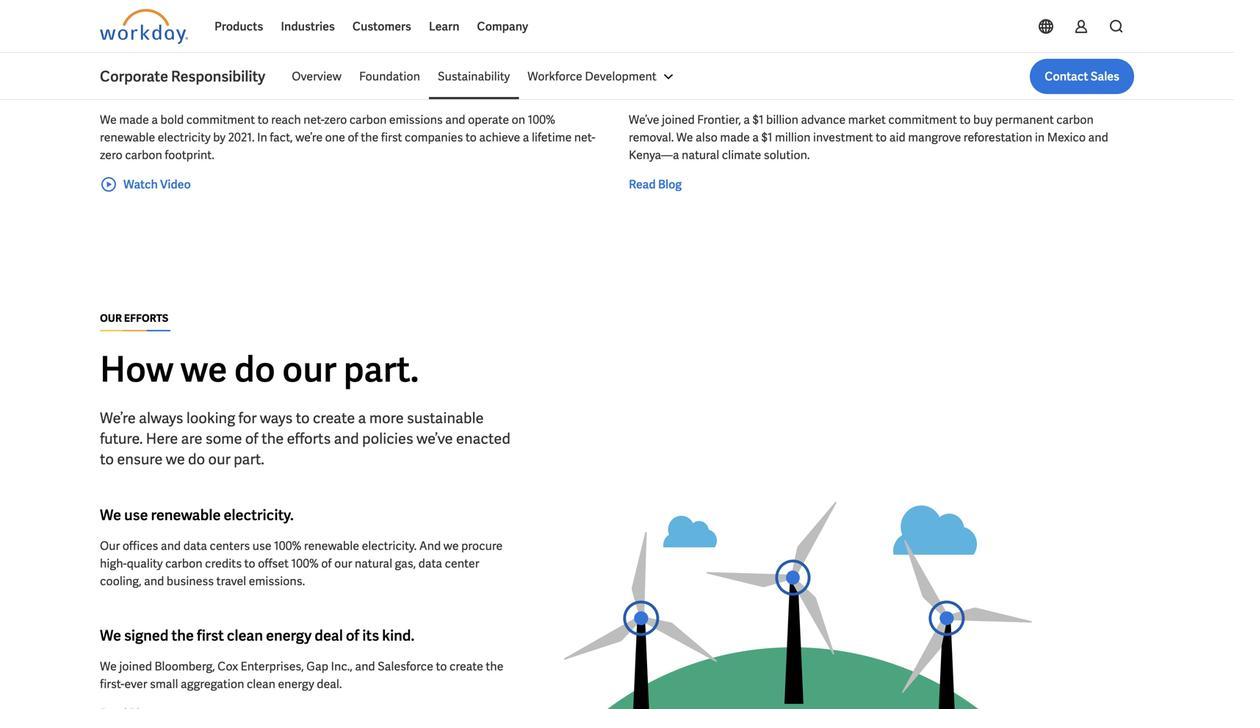 Task type: vqa. For each thing, say whether or not it's contained in the screenshot.
"Media"
no



Task type: locate. For each thing, give the bounding box(es) containing it.
read blog
[[629, 177, 682, 192]]

achieve
[[479, 130, 520, 145]]

list
[[283, 59, 1135, 94]]

0 vertical spatial removal.
[[759, 79, 816, 99]]

use up offices
[[124, 506, 148, 525]]

electricity. up gas,
[[362, 538, 417, 554]]

carbon up mexico
[[1057, 112, 1094, 128]]

read blog link
[[629, 176, 682, 193]]

carbon up business
[[165, 556, 203, 571]]

1 horizontal spatial net-
[[574, 130, 596, 145]]

0 vertical spatial clean
[[227, 626, 263, 645]]

part.
[[344, 347, 419, 393], [234, 450, 264, 469]]

1 vertical spatial emissions.
[[249, 574, 305, 589]]

2 vertical spatial we
[[444, 538, 459, 554]]

0 vertical spatial create
[[313, 409, 355, 428]]

0 vertical spatial part.
[[344, 347, 419, 393]]

zero up watch video link at left top
[[100, 147, 123, 163]]

buy
[[974, 112, 993, 128]]

$1 down billion
[[762, 130, 773, 145]]

center
[[445, 556, 480, 571]]

1 horizontal spatial data
[[419, 556, 442, 571]]

enterprises,
[[241, 659, 304, 674]]

we for we made a bold commitment to reach net-zero carbon emissions and operate on 100% renewable electricity by 2021. in fact, we're one of the first companies to achieve a lifetime net- zero carbon footprint.
[[100, 112, 117, 128]]

1 vertical spatial clean
[[247, 677, 276, 692]]

clean up cox
[[227, 626, 263, 645]]

use
[[124, 506, 148, 525], [253, 538, 272, 554]]

1 horizontal spatial natural
[[682, 147, 720, 163]]

0 vertical spatial $1
[[753, 112, 764, 128]]

1 horizontal spatial electricity.
[[362, 538, 417, 554]]

1 vertical spatial natural
[[355, 556, 392, 571]]

we up first-
[[100, 659, 117, 674]]

of inside we're always looking for ways to create a more sustainable future. here are some of the efforts and policies we've enacted to ensure we do our part.
[[245, 429, 258, 448]]

natural down also
[[682, 147, 720, 163]]

credits
[[205, 556, 242, 571]]

1 vertical spatial removal.
[[629, 130, 674, 145]]

solution.
[[764, 147, 810, 163]]

contact sales
[[1045, 69, 1120, 84]]

to right salesforce
[[436, 659, 447, 674]]

aggregation
[[181, 677, 244, 692]]

emissions. inside our offices and data centers use 100% renewable electricity. and we procure high-quality carbon credits to offset 100% of our natural gas, data center cooling, and business travel emissions.
[[249, 574, 305, 589]]

development
[[585, 69, 657, 84]]

we inside we're always looking for ways to create a more sustainable future. here are some of the efforts and policies we've enacted to ensure we do our part.
[[166, 450, 185, 469]]

1 vertical spatial create
[[450, 659, 483, 674]]

we're
[[100, 409, 136, 428]]

0 horizontal spatial made
[[119, 112, 149, 128]]

first inside we made a bold commitment to reach net-zero carbon emissions and operate on 100% renewable electricity by 2021. in fact, we're one of the first companies to achieve a lifetime net- zero carbon footprint.
[[381, 130, 402, 145]]

clean down enterprises, on the left
[[247, 677, 276, 692]]

bold
[[161, 112, 184, 128]]

to
[[258, 112, 269, 128], [960, 112, 971, 128], [466, 130, 477, 145], [876, 130, 887, 145], [296, 409, 310, 428], [100, 450, 114, 469], [244, 556, 255, 571], [436, 659, 447, 674]]

0 horizontal spatial electricity.
[[224, 506, 294, 525]]

sustainable
[[407, 409, 484, 428]]

corporate responsibility link
[[100, 66, 283, 87]]

we down mitigating
[[100, 112, 117, 128]]

1 vertical spatial '' image
[[541, 481, 1135, 709]]

made up 'climate'
[[720, 130, 750, 145]]

corporate
[[100, 67, 168, 86]]

1 horizontal spatial in
[[1035, 130, 1045, 145]]

products
[[215, 19, 263, 34]]

menu containing overview
[[283, 59, 686, 94]]

1 vertical spatial joined
[[119, 659, 152, 674]]

a right frontier, on the top right of the page
[[744, 112, 750, 128]]

in down permanent
[[1035, 130, 1045, 145]]

1 vertical spatial electricity.
[[362, 538, 417, 554]]

and inside we've joined frontier, a $1 billion advance market commitment to buy permanent carbon removal. we also made a $1 million investment to aid mangrove reforestation in mexico and kenya—a natural climate solution.
[[1089, 130, 1109, 145]]

company button
[[468, 9, 537, 44]]

emissions. down offset
[[249, 574, 305, 589]]

to inside our offices and data centers use 100% renewable electricity. and we procure high-quality carbon credits to offset 100% of our natural gas, data center cooling, and business travel emissions.
[[244, 556, 255, 571]]

the inside we joined bloomberg, cox enterprises, gap inc., and salesforce to create the first-ever small aggregation clean energy deal.
[[486, 659, 504, 674]]

2021.
[[228, 130, 255, 145]]

carbon
[[709, 79, 756, 99], [350, 112, 387, 128], [1057, 112, 1094, 128], [125, 147, 162, 163], [165, 556, 203, 571]]

0 vertical spatial first
[[381, 130, 402, 145]]

we
[[100, 112, 117, 128], [677, 130, 693, 145], [100, 506, 121, 525], [100, 626, 121, 645], [100, 659, 117, 674]]

we down here
[[166, 450, 185, 469]]

products button
[[206, 9, 272, 44]]

energy down gap
[[278, 677, 314, 692]]

made inside we made a bold commitment to reach net-zero carbon emissions and operate on 100% renewable electricity by 2021. in fact, we're one of the first companies to achieve a lifetime net- zero carbon footprint.
[[119, 112, 149, 128]]

0 horizontal spatial do
[[188, 450, 205, 469]]

0 vertical spatial renewable
[[100, 130, 155, 145]]

first down emissions
[[381, 130, 402, 145]]

0 horizontal spatial net-
[[304, 112, 324, 128]]

data down we use renewable electricity.
[[183, 538, 207, 554]]

first
[[381, 130, 402, 145], [197, 626, 224, 645]]

removal.
[[759, 79, 816, 99], [629, 130, 674, 145]]

joined right we've
[[662, 112, 695, 128]]

deal.
[[317, 677, 342, 692]]

sustainability link
[[429, 59, 519, 94]]

100% up offset
[[274, 538, 302, 554]]

looking
[[186, 409, 235, 428]]

0 horizontal spatial joined
[[119, 659, 152, 674]]

joined up the ever on the left of the page
[[119, 659, 152, 674]]

1 horizontal spatial joined
[[662, 112, 695, 128]]

carbon up watch video link at left top
[[125, 147, 162, 163]]

electricity. up centers
[[224, 506, 294, 525]]

1 horizontal spatial zero
[[324, 112, 347, 128]]

our left gas,
[[334, 556, 352, 571]]

operate
[[468, 112, 509, 128]]

0 vertical spatial 100%
[[528, 112, 555, 128]]

made
[[119, 112, 149, 128], [720, 130, 750, 145]]

0 horizontal spatial commitment
[[186, 112, 255, 128]]

made down mitigating
[[119, 112, 149, 128]]

0 vertical spatial in
[[694, 79, 706, 99]]

0 vertical spatial '' image
[[541, 0, 1135, 32]]

create inside we're always looking for ways to create a more sustainable future. here are some of the efforts and policies we've enacted to ensure we do our part.
[[313, 409, 355, 428]]

do up for
[[234, 347, 275, 393]]

we inside we joined bloomberg, cox enterprises, gap inc., and salesforce to create the first-ever small aggregation clean energy deal.
[[100, 659, 117, 674]]

industries button
[[272, 9, 344, 44]]

advance
[[801, 112, 846, 128]]

mitigating
[[100, 79, 169, 99]]

of inside our offices and data centers use 100% renewable electricity. and we procure high-quality carbon credits to offset 100% of our natural gas, data center cooling, and business travel emissions.
[[321, 556, 332, 571]]

do down the are
[[188, 450, 205, 469]]

and right inc., on the bottom left
[[355, 659, 375, 674]]

to up in
[[258, 112, 269, 128]]

energy
[[266, 626, 312, 645], [278, 677, 314, 692]]

a inside we're always looking for ways to create a more sustainable future. here are some of the efforts and policies we've enacted to ensure we do our part.
[[358, 409, 366, 428]]

list containing overview
[[283, 59, 1135, 94]]

net-
[[304, 112, 324, 128], [574, 130, 596, 145]]

'' image
[[541, 0, 1135, 32], [541, 481, 1135, 709]]

more
[[369, 409, 404, 428]]

we up "center"
[[444, 538, 459, 554]]

create right salesforce
[[450, 659, 483, 674]]

and inside we're always looking for ways to create a more sustainable future. here are some of the efforts and policies we've enacted to ensure we do our part.
[[334, 429, 359, 448]]

and right offices
[[161, 538, 181, 554]]

commitment up by
[[186, 112, 255, 128]]

fact,
[[270, 130, 293, 145]]

we inside we made a bold commitment to reach net-zero carbon emissions and operate on 100% renewable electricity by 2021. in fact, we're one of the first companies to achieve a lifetime net- zero carbon footprint.
[[100, 112, 117, 128]]

billion
[[766, 112, 799, 128]]

workforce development
[[528, 69, 657, 84]]

our up bold
[[171, 79, 194, 99]]

0 vertical spatial use
[[124, 506, 148, 525]]

a left more
[[358, 409, 366, 428]]

investing
[[629, 79, 691, 99]]

by
[[213, 130, 226, 145]]

ensure
[[117, 450, 163, 469]]

part. up more
[[344, 347, 419, 393]]

0 horizontal spatial part.
[[234, 450, 264, 469]]

gap
[[307, 659, 329, 674]]

1 horizontal spatial use
[[253, 538, 272, 554]]

we up our
[[100, 506, 121, 525]]

1 horizontal spatial create
[[450, 659, 483, 674]]

0 horizontal spatial removal.
[[629, 130, 674, 145]]

deal
[[315, 626, 343, 645]]

its
[[362, 626, 379, 645]]

we've joined frontier, a $1 billion advance market commitment to buy permanent carbon removal. we also made a $1 million investment to aid mangrove reforestation in mexico and kenya—a natural climate solution.
[[629, 112, 1109, 163]]

removal. up kenya—a
[[629, 130, 674, 145]]

natural
[[682, 147, 720, 163], [355, 556, 392, 571]]

1 vertical spatial data
[[419, 556, 442, 571]]

1 vertical spatial first
[[197, 626, 224, 645]]

1 vertical spatial energy
[[278, 677, 314, 692]]

overview
[[292, 69, 342, 84]]

and right mexico
[[1089, 130, 1109, 145]]

0 horizontal spatial use
[[124, 506, 148, 525]]

1 vertical spatial we
[[166, 450, 185, 469]]

0 vertical spatial made
[[119, 112, 149, 128]]

we for we joined bloomberg, cox enterprises, gap inc., and salesforce to create the first-ever small aggregation clean energy deal.
[[100, 659, 117, 674]]

in inside we've joined frontier, a $1 billion advance market commitment to buy permanent carbon removal. we also made a $1 million investment to aid mangrove reforestation in mexico and kenya—a natural climate solution.
[[1035, 130, 1045, 145]]

and up companies
[[445, 112, 466, 128]]

lifetime
[[532, 130, 572, 145]]

the inside we're always looking for ways to create a more sustainable future. here are some of the efforts and policies we've enacted to ensure we do our part.
[[262, 429, 284, 448]]

0 horizontal spatial zero
[[100, 147, 123, 163]]

1 vertical spatial part.
[[234, 450, 264, 469]]

1 vertical spatial zero
[[100, 147, 123, 163]]

electricity.
[[224, 506, 294, 525], [362, 538, 417, 554]]

1 horizontal spatial do
[[234, 347, 275, 393]]

workforce development button
[[519, 59, 686, 94]]

joined inside we joined bloomberg, cox enterprises, gap inc., and salesforce to create the first-ever small aggregation clean energy deal.
[[119, 659, 152, 674]]

net- right the lifetime
[[574, 130, 596, 145]]

some
[[206, 429, 242, 448]]

commitment inside we made a bold commitment to reach net-zero carbon emissions and operate on 100% renewable electricity by 2021. in fact, we're one of the first companies to achieve a lifetime net- zero carbon footprint.
[[186, 112, 255, 128]]

of right one
[[348, 130, 358, 145]]

of
[[348, 130, 358, 145], [245, 429, 258, 448], [321, 556, 332, 571], [346, 626, 360, 645]]

removal. up billion
[[759, 79, 816, 99]]

of right offset
[[321, 556, 332, 571]]

our down some
[[208, 450, 231, 469]]

on
[[512, 112, 525, 128]]

1 commitment from the left
[[186, 112, 255, 128]]

and inside we made a bold commitment to reach net-zero carbon emissions and operate on 100% renewable electricity by 2021. in fact, we're one of the first companies to achieve a lifetime net- zero carbon footprint.
[[445, 112, 466, 128]]

and right efforts
[[334, 429, 359, 448]]

create up efforts
[[313, 409, 355, 428]]

sustainability
[[438, 69, 510, 84]]

we left signed
[[100, 626, 121, 645]]

1 vertical spatial use
[[253, 538, 272, 554]]

0 vertical spatial natural
[[682, 147, 720, 163]]

create inside we joined bloomberg, cox enterprises, gap inc., and salesforce to create the first-ever small aggregation clean energy deal.
[[450, 659, 483, 674]]

1 horizontal spatial first
[[381, 130, 402, 145]]

to left offset
[[244, 556, 255, 571]]

part. down some
[[234, 450, 264, 469]]

our efforts
[[100, 312, 168, 325]]

of down for
[[245, 429, 258, 448]]

carbon inside our offices and data centers use 100% renewable electricity. and we procure high-quality carbon credits to offset 100% of our natural gas, data center cooling, and business travel emissions.
[[165, 556, 203, 571]]

$1
[[753, 112, 764, 128], [762, 130, 773, 145]]

0 vertical spatial data
[[183, 538, 207, 554]]

natural left gas,
[[355, 556, 392, 571]]

mexico
[[1048, 130, 1086, 145]]

joined inside we've joined frontier, a $1 billion advance market commitment to buy permanent carbon removal. we also made a $1 million investment to aid mangrove reforestation in mexico and kenya—a natural climate solution.
[[662, 112, 695, 128]]

0 horizontal spatial create
[[313, 409, 355, 428]]

how
[[100, 347, 174, 393]]

natural inside we've joined frontier, a $1 billion advance market commitment to buy permanent carbon removal. we also made a $1 million investment to aid mangrove reforestation in mexico and kenya—a natural climate solution.
[[682, 147, 720, 163]]

overview link
[[283, 59, 350, 94]]

to left aid
[[876, 130, 887, 145]]

1 vertical spatial in
[[1035, 130, 1045, 145]]

use up offset
[[253, 538, 272, 554]]

0 vertical spatial zero
[[324, 112, 347, 128]]

100% up the lifetime
[[528, 112, 555, 128]]

2 vertical spatial renewable
[[304, 538, 359, 554]]

natural inside our offices and data centers use 100% renewable electricity. and we procure high-quality carbon credits to offset 100% of our natural gas, data center cooling, and business travel emissions.
[[355, 556, 392, 571]]

we up looking
[[181, 347, 227, 393]]

emissions. up 2021.
[[197, 79, 268, 99]]

in
[[257, 130, 267, 145]]

do inside we're always looking for ways to create a more sustainable future. here are some of the efforts and policies we've enacted to ensure we do our part.
[[188, 450, 205, 469]]

signed
[[124, 626, 169, 645]]

0 vertical spatial net-
[[304, 112, 324, 128]]

in up frontier, on the top right of the page
[[694, 79, 706, 99]]

0 horizontal spatial natural
[[355, 556, 392, 571]]

carbon left emissions
[[350, 112, 387, 128]]

0 vertical spatial joined
[[662, 112, 695, 128]]

market
[[848, 112, 886, 128]]

100% right offset
[[291, 556, 319, 571]]

0 horizontal spatial data
[[183, 538, 207, 554]]

1 horizontal spatial commitment
[[889, 112, 957, 128]]

investing in carbon removal.
[[629, 79, 816, 99]]

removal. inside we've joined frontier, a $1 billion advance market commitment to buy permanent carbon removal. we also made a $1 million investment to aid mangrove reforestation in mexico and kenya—a natural climate solution.
[[629, 130, 674, 145]]

data down the and
[[419, 556, 442, 571]]

1 vertical spatial do
[[188, 450, 205, 469]]

to inside we joined bloomberg, cox enterprises, gap inc., and salesforce to create the first-ever small aggregation clean energy deal.
[[436, 659, 447, 674]]

first up cox
[[197, 626, 224, 645]]

1 vertical spatial made
[[720, 130, 750, 145]]

zero up one
[[324, 112, 347, 128]]

2 commitment from the left
[[889, 112, 957, 128]]

1 horizontal spatial made
[[720, 130, 750, 145]]

the
[[361, 130, 379, 145], [262, 429, 284, 448], [172, 626, 194, 645], [486, 659, 504, 674]]

joined
[[662, 112, 695, 128], [119, 659, 152, 674]]

offices
[[122, 538, 158, 554]]

aid
[[890, 130, 906, 145]]

centers
[[210, 538, 250, 554]]

menu
[[283, 59, 686, 94]]

0 vertical spatial energy
[[266, 626, 312, 645]]

inc.,
[[331, 659, 353, 674]]

we've
[[417, 429, 453, 448]]

footprint.
[[165, 147, 214, 163]]

energy up enterprises, on the left
[[266, 626, 312, 645]]

net- up we're in the left of the page
[[304, 112, 324, 128]]

sales
[[1091, 69, 1120, 84]]

commitment
[[186, 112, 255, 128], [889, 112, 957, 128]]

commitment up mangrove
[[889, 112, 957, 128]]

we left also
[[677, 130, 693, 145]]

$1 left billion
[[753, 112, 764, 128]]

0 vertical spatial we
[[181, 347, 227, 393]]

customers
[[353, 19, 411, 34]]



Task type: describe. For each thing, give the bounding box(es) containing it.
0 horizontal spatial first
[[197, 626, 224, 645]]

efforts
[[287, 429, 331, 448]]

carbon inside we've joined frontier, a $1 billion advance market commitment to buy permanent carbon removal. we also made a $1 million investment to aid mangrove reforestation in mexico and kenya—a natural climate solution.
[[1057, 112, 1094, 128]]

the inside we made a bold commitment to reach net-zero carbon emissions and operate on 100% renewable electricity by 2021. in fact, we're one of the first companies to achieve a lifetime net- zero carbon footprint.
[[361, 130, 379, 145]]

also
[[696, 130, 718, 145]]

contact
[[1045, 69, 1089, 84]]

electricity
[[158, 130, 211, 145]]

2 '' image from the top
[[541, 481, 1135, 709]]

carbon up frontier, on the top right of the page
[[709, 79, 756, 99]]

we for we use renewable electricity.
[[100, 506, 121, 525]]

workforce
[[528, 69, 583, 84]]

renewable inside we made a bold commitment to reach net-zero carbon emissions and operate on 100% renewable electricity by 2021. in fact, we're one of the first companies to achieve a lifetime net- zero carbon footprint.
[[100, 130, 155, 145]]

we're always looking for ways to create a more sustainable future. here are some of the efforts and policies we've enacted to ensure we do our part.
[[100, 409, 511, 469]]

here
[[146, 429, 178, 448]]

kenya—a
[[629, 147, 679, 163]]

salesforce
[[378, 659, 433, 674]]

reach
[[271, 112, 301, 128]]

for
[[238, 409, 257, 428]]

quality
[[127, 556, 163, 571]]

small
[[150, 677, 178, 692]]

customers button
[[344, 9, 420, 44]]

policies
[[362, 429, 413, 448]]

watch video link
[[100, 176, 191, 193]]

joined for we
[[119, 659, 152, 674]]

video
[[160, 177, 191, 192]]

of left its
[[346, 626, 360, 645]]

to up efforts
[[296, 409, 310, 428]]

renewable inside our offices and data centers use 100% renewable electricity. and we procure high-quality carbon credits to offset 100% of our natural gas, data center cooling, and business travel emissions.
[[304, 538, 359, 554]]

million
[[775, 130, 811, 145]]

first-
[[100, 677, 124, 692]]

energy inside we joined bloomberg, cox enterprises, gap inc., and salesforce to create the first-ever small aggregation clean energy deal.
[[278, 677, 314, 692]]

of inside we made a bold commitment to reach net-zero carbon emissions and operate on 100% renewable electricity by 2021. in fact, we're one of the first companies to achieve a lifetime net- zero carbon footprint.
[[348, 130, 358, 145]]

and down quality
[[144, 574, 164, 589]]

learn
[[429, 19, 460, 34]]

cox
[[218, 659, 238, 674]]

contact sales link
[[1030, 59, 1135, 94]]

our up ways
[[282, 347, 337, 393]]

cooling,
[[100, 574, 142, 589]]

and
[[419, 538, 441, 554]]

0 vertical spatial do
[[234, 347, 275, 393]]

100% inside we made a bold commitment to reach net-zero carbon emissions and operate on 100% renewable electricity by 2021. in fact, we're one of the first companies to achieve a lifetime net- zero carbon footprint.
[[528, 112, 555, 128]]

future.
[[100, 429, 143, 448]]

part. inside we're always looking for ways to create a more sustainable future. here are some of the efforts and policies we've enacted to ensure we do our part.
[[234, 450, 264, 469]]

use inside our offices and data centers use 100% renewable electricity. and we procure high-quality carbon credits to offset 100% of our natural gas, data center cooling, and business travel emissions.
[[253, 538, 272, 554]]

travel
[[216, 574, 246, 589]]

1 vertical spatial 100%
[[274, 538, 302, 554]]

our
[[100, 538, 120, 554]]

0 vertical spatial emissions.
[[197, 79, 268, 99]]

we use renewable electricity.
[[100, 506, 294, 525]]

we've
[[629, 112, 660, 128]]

we're
[[295, 130, 323, 145]]

foundation link
[[350, 59, 429, 94]]

a left bold
[[152, 112, 158, 128]]

mangrove
[[908, 130, 961, 145]]

we inside our offices and data centers use 100% renewable electricity. and we procure high-quality carbon credits to offset 100% of our natural gas, data center cooling, and business travel emissions.
[[444, 538, 459, 554]]

always
[[139, 409, 183, 428]]

investment
[[813, 130, 874, 145]]

2 vertical spatial 100%
[[291, 556, 319, 571]]

to left buy at the top of the page
[[960, 112, 971, 128]]

our offices and data centers use 100% renewable electricity. and we procure high-quality carbon credits to offset 100% of our natural gas, data center cooling, and business travel emissions.
[[100, 538, 503, 589]]

company
[[477, 19, 528, 34]]

climate
[[722, 147, 762, 163]]

1 '' image from the top
[[541, 0, 1135, 32]]

our inside we're always looking for ways to create a more sustainable future. here are some of the efforts and policies we've enacted to ensure we do our part.
[[208, 450, 231, 469]]

electricity. inside our offices and data centers use 100% renewable electricity. and we procure high-quality carbon credits to offset 100% of our natural gas, data center cooling, and business travel emissions.
[[362, 538, 417, 554]]

watch video
[[123, 177, 191, 192]]

business
[[167, 574, 214, 589]]

0 vertical spatial electricity.
[[224, 506, 294, 525]]

read
[[629, 177, 656, 192]]

1 horizontal spatial part.
[[344, 347, 419, 393]]

mitigating our emissions.
[[100, 79, 268, 99]]

0 horizontal spatial in
[[694, 79, 706, 99]]

a down on
[[523, 130, 529, 145]]

to down future.
[[100, 450, 114, 469]]

clean inside we joined bloomberg, cox enterprises, gap inc., and salesforce to create the first-ever small aggregation clean energy deal.
[[247, 677, 276, 692]]

kind.
[[382, 626, 415, 645]]

gas,
[[395, 556, 416, 571]]

procure
[[461, 538, 503, 554]]

ever
[[124, 677, 147, 692]]

1 vertical spatial net-
[[574, 130, 596, 145]]

our inside our offices and data centers use 100% renewable electricity. and we procure high-quality carbon credits to offset 100% of our natural gas, data center cooling, and business travel emissions.
[[334, 556, 352, 571]]

a up 'climate'
[[753, 130, 759, 145]]

watch
[[123, 177, 158, 192]]

foundation
[[359, 69, 420, 84]]

how we do our part.
[[100, 347, 419, 393]]

we joined bloomberg, cox enterprises, gap inc., and salesforce to create the first-ever small aggregation clean energy deal.
[[100, 659, 504, 692]]

emissions
[[389, 112, 443, 128]]

commitment inside we've joined frontier, a $1 billion advance market commitment to buy permanent carbon removal. we also made a $1 million investment to aid mangrove reforestation in mexico and kenya—a natural climate solution.
[[889, 112, 957, 128]]

bloomberg,
[[155, 659, 215, 674]]

we inside we've joined frontier, a $1 billion advance market commitment to buy permanent carbon removal. we also made a $1 million investment to aid mangrove reforestation in mexico and kenya—a natural climate solution.
[[677, 130, 693, 145]]

frontier,
[[697, 112, 741, 128]]

1 vertical spatial $1
[[762, 130, 773, 145]]

industries
[[281, 19, 335, 34]]

permanent
[[996, 112, 1054, 128]]

we signed the first clean energy deal of its kind.
[[100, 626, 415, 645]]

and inside we joined bloomberg, cox enterprises, gap inc., and salesforce to create the first-ever small aggregation clean energy deal.
[[355, 659, 375, 674]]

enacted
[[456, 429, 511, 448]]

to down operate
[[466, 130, 477, 145]]

made inside we've joined frontier, a $1 billion advance market commitment to buy permanent carbon removal. we also made a $1 million investment to aid mangrove reforestation in mexico and kenya—a natural climate solution.
[[720, 130, 750, 145]]

we made a bold commitment to reach net-zero carbon emissions and operate on 100% renewable electricity by 2021. in fact, we're one of the first companies to achieve a lifetime net- zero carbon footprint.
[[100, 112, 596, 163]]

1 vertical spatial renewable
[[151, 506, 221, 525]]

1 horizontal spatial removal.
[[759, 79, 816, 99]]

joined for investing
[[662, 112, 695, 128]]

we for we signed the first clean energy deal of its kind.
[[100, 626, 121, 645]]

blog
[[658, 177, 682, 192]]

go to the homepage image
[[100, 9, 188, 44]]

one
[[325, 130, 345, 145]]

offset
[[258, 556, 289, 571]]

responsibility
[[171, 67, 265, 86]]

learn button
[[420, 9, 468, 44]]

companies
[[405, 130, 463, 145]]



